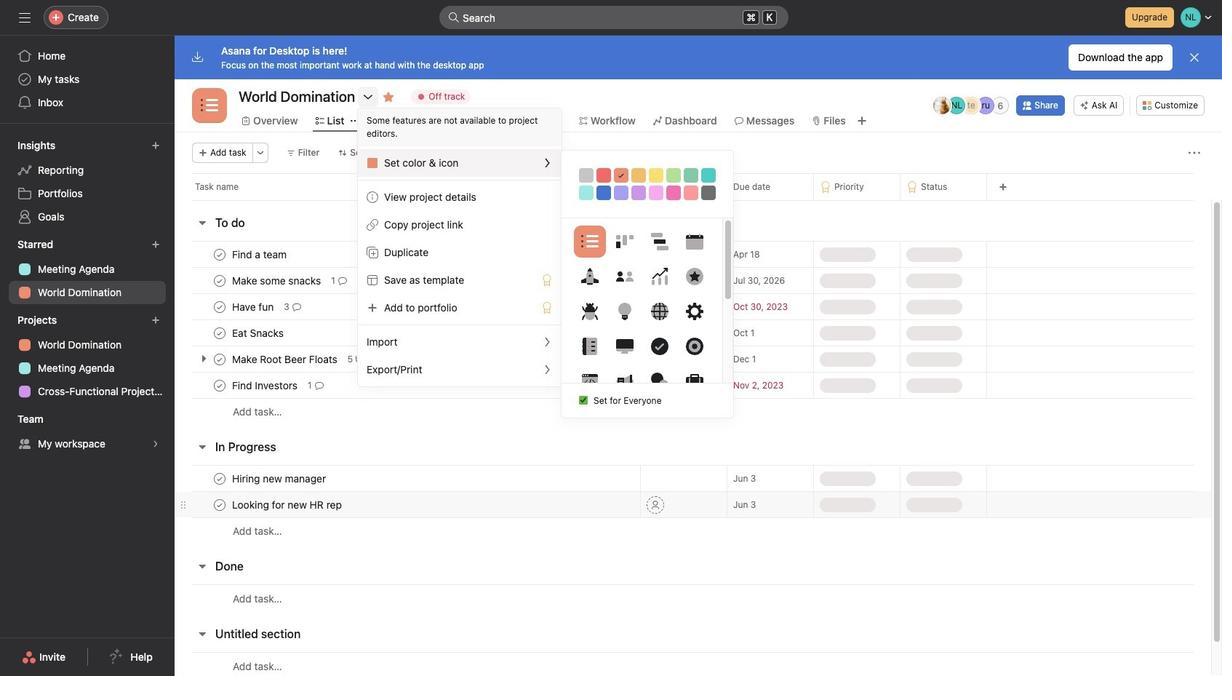 Task type: vqa. For each thing, say whether or not it's contained in the screenshot.
first Mark complete checkbox from the bottom's Mark complete icon
no



Task type: describe. For each thing, give the bounding box(es) containing it.
3 comments image
[[293, 302, 301, 311]]

list image
[[581, 233, 599, 250]]

prominent image
[[448, 12, 460, 23]]

add items to starred image
[[151, 240, 160, 249]]

make some snacks cell
[[175, 267, 641, 294]]

mark complete checkbox for hiring new manager cell
[[211, 470, 229, 487]]

add tab image
[[857, 115, 868, 127]]

html image
[[581, 373, 599, 390]]

computer image
[[616, 338, 634, 355]]

task name text field for mark complete checkbox inside find a team cell
[[229, 247, 291, 262]]

task name text field for mark complete option inside the hiring new manager cell
[[229, 471, 331, 486]]

2 collapse task list for this group image from the top
[[197, 561, 208, 572]]

bug image
[[581, 303, 599, 320]]

light bulb image
[[616, 303, 634, 320]]

graph image
[[651, 268, 669, 285]]

header in progress tree grid
[[175, 465, 1212, 544]]

task name text field for mark complete checkbox within looking for new hr rep cell
[[229, 498, 346, 512]]

expand subtask list for the task make root beer floats image
[[198, 353, 210, 365]]

1 horizontal spatial more actions image
[[1189, 147, 1201, 159]]

collapse task list for this group image
[[197, 217, 208, 229]]

briefcase image
[[686, 373, 704, 390]]

mark complete image for mark complete checkbox within looking for new hr rep cell
[[211, 496, 229, 514]]

mark complete checkbox for eat snacks cell
[[211, 324, 229, 342]]

show options image
[[363, 91, 374, 103]]

task name text field for first mark complete image from the bottom of the header to do tree grid
[[229, 378, 302, 393]]

timeline image
[[651, 233, 669, 250]]

target image
[[686, 338, 704, 355]]

3 mark complete image from the top
[[211, 377, 229, 394]]

mark complete image for mark complete checkbox inside the eat snacks cell
[[211, 324, 229, 342]]

see details, my workspace image
[[151, 440, 160, 448]]

looking for new hr rep cell
[[175, 491, 641, 518]]

gear image
[[686, 303, 704, 320]]

notebook image
[[581, 338, 599, 355]]

calendar image
[[686, 233, 704, 250]]

task name text field for mark complete icon within the have fun cell
[[229, 300, 278, 314]]

chat bubbles image
[[651, 373, 669, 390]]

5 subtasks image
[[356, 355, 365, 364]]

global element
[[0, 36, 175, 123]]

0 horizontal spatial more actions image
[[256, 148, 265, 157]]

remove from starred image
[[383, 91, 395, 103]]

check image
[[651, 338, 669, 355]]

new insights image
[[151, 141, 160, 150]]

star image
[[686, 268, 704, 285]]

header to do tree grid
[[175, 241, 1212, 425]]

mark complete image for mark complete checkbox inside the have fun cell
[[211, 298, 229, 316]]

list image
[[201, 97, 218, 114]]

task name text field inside 'make root beer floats' cell
[[229, 352, 342, 367]]

3 collapse task list for this group image from the top
[[197, 628, 208, 640]]

mark complete checkbox for make some snacks cell
[[211, 272, 229, 289]]

board image
[[616, 233, 634, 250]]

mark complete image for mark complete checkbox in the make some snacks cell
[[211, 272, 229, 289]]

hide sidebar image
[[19, 12, 31, 23]]



Task type: locate. For each thing, give the bounding box(es) containing it.
mark complete image inside eat snacks cell
[[211, 324, 229, 342]]

mark complete image inside hiring new manager cell
[[211, 470, 229, 487]]

6 mark complete checkbox from the top
[[211, 496, 229, 514]]

new project or portfolio image
[[151, 316, 160, 325]]

1 task name text field from the top
[[229, 273, 326, 288]]

task name text field inside looking for new hr rep cell
[[229, 498, 346, 512]]

task name text field inside have fun cell
[[229, 300, 278, 314]]

0 vertical spatial collapse task list for this group image
[[197, 441, 208, 453]]

mark complete checkbox inside find a team cell
[[211, 246, 229, 263]]

4 task name text field from the top
[[229, 498, 346, 512]]

mark complete checkbox for have fun cell
[[211, 298, 229, 316]]

Mark complete checkbox
[[211, 246, 229, 263], [211, 272, 229, 289], [211, 298, 229, 316], [211, 324, 229, 342], [211, 350, 229, 368], [211, 496, 229, 514]]

mark complete checkbox inside hiring new manager cell
[[211, 470, 229, 487]]

row
[[175, 173, 1223, 200], [192, 199, 1195, 201], [175, 241, 1212, 268], [175, 267, 1212, 294], [175, 293, 1212, 320], [175, 320, 1212, 346], [175, 346, 1212, 373], [175, 372, 1212, 399], [175, 398, 1212, 425], [175, 465, 1212, 492], [175, 491, 1212, 518], [175, 518, 1212, 544], [175, 585, 1212, 612], [175, 652, 1212, 676]]

mark complete image inside find a team cell
[[211, 246, 229, 263]]

2 mark complete checkbox from the top
[[211, 470, 229, 487]]

4 mark complete image from the top
[[211, 470, 229, 487]]

starred element
[[0, 231, 175, 307]]

find a team cell
[[175, 241, 641, 268]]

Mark complete checkbox
[[211, 377, 229, 394], [211, 470, 229, 487]]

1 collapse task list for this group image from the top
[[197, 441, 208, 453]]

mark complete checkbox for find a team cell
[[211, 246, 229, 263]]

None field
[[440, 6, 789, 29]]

3 task name text field from the top
[[229, 326, 288, 340]]

2 mark complete checkbox from the top
[[211, 272, 229, 289]]

3 mark complete checkbox from the top
[[211, 298, 229, 316]]

task name text field inside make some snacks cell
[[229, 273, 326, 288]]

1 task name text field from the top
[[229, 247, 291, 262]]

1 mark complete image from the top
[[211, 324, 229, 342]]

mark complete checkbox inside find investors cell
[[211, 377, 229, 394]]

projects element
[[0, 307, 175, 406]]

task name text field inside find investors cell
[[229, 378, 302, 393]]

5 mark complete checkbox from the top
[[211, 350, 229, 368]]

mark complete checkbox inside looking for new hr rep cell
[[211, 496, 229, 514]]

3 task name text field from the top
[[229, 471, 331, 486]]

2 task name text field from the top
[[229, 352, 342, 367]]

menu
[[358, 108, 562, 387]]

rocket image
[[581, 268, 599, 285]]

task name text field inside eat snacks cell
[[229, 326, 288, 340]]

1 vertical spatial mark complete checkbox
[[211, 470, 229, 487]]

eat snacks cell
[[175, 320, 641, 346]]

None checkbox
[[579, 396, 588, 405]]

2 mark complete image from the top
[[211, 272, 229, 289]]

2 mark complete image from the top
[[211, 350, 229, 368]]

find investors cell
[[175, 372, 641, 399]]

mark complete checkbox for find investors cell
[[211, 377, 229, 394]]

2 vertical spatial collapse task list for this group image
[[197, 628, 208, 640]]

2 task name text field from the top
[[229, 300, 278, 314]]

mark complete checkbox inside 'make root beer floats' cell
[[211, 350, 229, 368]]

more actions image
[[1189, 147, 1201, 159], [256, 148, 265, 157]]

mark complete image for mark complete checkbox inside the 'make root beer floats' cell
[[211, 350, 229, 368]]

2 vertical spatial mark complete image
[[211, 377, 229, 394]]

menu item
[[358, 149, 562, 177]]

mark complete image for mark complete checkbox inside find a team cell
[[211, 246, 229, 263]]

mark complete checkbox inside eat snacks cell
[[211, 324, 229, 342]]

Search tasks, projects, and more text field
[[440, 6, 789, 29]]

mark complete checkbox for looking for new hr rep cell
[[211, 496, 229, 514]]

3 mark complete image from the top
[[211, 298, 229, 316]]

make root beer floats cell
[[175, 346, 641, 373]]

have fun cell
[[175, 293, 641, 320]]

collapse task list for this group image
[[197, 441, 208, 453], [197, 561, 208, 572], [197, 628, 208, 640]]

1 comment image
[[338, 276, 347, 285]]

teams element
[[0, 406, 175, 459]]

mark complete image inside have fun cell
[[211, 298, 229, 316]]

4 task name text field from the top
[[229, 378, 302, 393]]

0 vertical spatial mark complete image
[[211, 324, 229, 342]]

mark complete image
[[211, 246, 229, 263], [211, 272, 229, 289], [211, 298, 229, 316], [211, 470, 229, 487], [211, 496, 229, 514]]

1 vertical spatial collapse task list for this group image
[[197, 561, 208, 572]]

tab actions image
[[351, 116, 359, 125]]

people image
[[616, 268, 634, 285]]

1 mark complete checkbox from the top
[[211, 377, 229, 394]]

megaphone image
[[616, 373, 634, 390]]

dismiss image
[[1189, 52, 1201, 63]]

mark complete image inside 'make root beer floats' cell
[[211, 350, 229, 368]]

globe image
[[651, 303, 669, 320]]

1 mark complete checkbox from the top
[[211, 246, 229, 263]]

mark complete image for mark complete option inside the hiring new manager cell
[[211, 470, 229, 487]]

mark complete image
[[211, 324, 229, 342], [211, 350, 229, 368], [211, 377, 229, 394]]

mark complete checkbox inside have fun cell
[[211, 298, 229, 316]]

1 mark complete image from the top
[[211, 246, 229, 263]]

task name text field for mark complete image inside the eat snacks cell
[[229, 326, 288, 340]]

hiring new manager cell
[[175, 465, 641, 492]]

1 vertical spatial mark complete image
[[211, 350, 229, 368]]

0 vertical spatial mark complete checkbox
[[211, 377, 229, 394]]

task name text field inside hiring new manager cell
[[229, 471, 331, 486]]

4 mark complete checkbox from the top
[[211, 324, 229, 342]]

Task name text field
[[229, 247, 291, 262], [229, 352, 342, 367], [229, 471, 331, 486], [229, 498, 346, 512]]

mark complete image inside looking for new hr rep cell
[[211, 496, 229, 514]]

task name text field inside find a team cell
[[229, 247, 291, 262]]

Task name text field
[[229, 273, 326, 288], [229, 300, 278, 314], [229, 326, 288, 340], [229, 378, 302, 393]]

1 comment image
[[315, 381, 324, 390]]

insights element
[[0, 132, 175, 231]]

mark complete checkbox inside make some snacks cell
[[211, 272, 229, 289]]

task name text field for mark complete icon associated with mark complete checkbox in the make some snacks cell
[[229, 273, 326, 288]]

5 mark complete image from the top
[[211, 496, 229, 514]]

add field image
[[999, 183, 1008, 191]]



